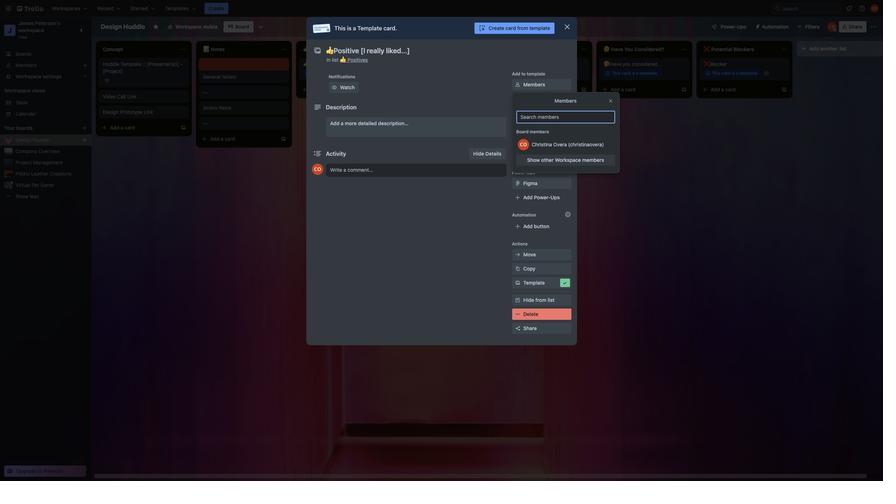 Task type: describe. For each thing, give the bounding box(es) containing it.
🤔have you considered...
[[604, 61, 662, 67]]

this for 👍positive [i really liked...]
[[312, 71, 320, 76]]

boards
[[16, 51, 32, 57]]

workspace views
[[4, 87, 45, 93]]

::
[[143, 61, 146, 67]]

2 vertical spatial members
[[555, 98, 577, 104]]

creations
[[50, 171, 72, 177]]

views
[[32, 87, 45, 93]]

0 horizontal spatial list
[[332, 57, 339, 63]]

starred icon image
[[82, 137, 87, 143]]

activity
[[326, 151, 346, 157]]

template. for ❌blocker
[[740, 71, 759, 76]]

2 horizontal spatial christina overa (christinaovera) image
[[871, 4, 879, 13]]

boards link
[[0, 48, 92, 60]]

show for show less
[[16, 193, 28, 199]]

1 horizontal spatial christina overa (christinaovera) image
[[827, 22, 837, 32]]

- inside huddle template :: [presenter(s)] - [project]
[[180, 61, 183, 67]]

project management link
[[16, 159, 87, 166]]

template inside button
[[524, 280, 545, 286]]

add a card for the add a card button underneath action items link
[[210, 136, 235, 142]]

👍 positives link
[[340, 57, 368, 63]]

table link
[[16, 99, 87, 106]]

👍
[[340, 57, 346, 63]]

create from template… image for the add a card button underneath action items link
[[281, 136, 286, 142]]

james
[[18, 20, 34, 26]]

action items
[[203, 105, 232, 111]]

workspace for workspace views
[[4, 87, 31, 93]]

members inside "link"
[[583, 157, 604, 163]]

add another list
[[810, 45, 847, 51]]

filters button
[[795, 21, 822, 32]]

0 horizontal spatial members
[[530, 129, 549, 134]]

👍positive [i really liked...] link
[[303, 61, 385, 68]]

huddle template :: [presenter(s)] - [project]
[[103, 61, 183, 74]]

description…
[[378, 120, 409, 126]]

Board name text field
[[97, 21, 149, 32]]

open information menu image
[[859, 5, 866, 12]]

ups inside "button"
[[738, 24, 747, 30]]

your boards with 5 items element
[[4, 124, 71, 132]]

add another list button
[[797, 41, 884, 56]]

card.
[[384, 25, 397, 31]]

attachment button
[[512, 121, 572, 133]]

power- inside "button"
[[721, 24, 738, 30]]

sm image for figma
[[514, 180, 521, 187]]

you
[[623, 61, 631, 67]]

add a more detailed description…
[[330, 120, 409, 126]]

your boards
[[4, 125, 33, 131]]

calendar link
[[16, 110, 87, 117]]

christina
[[532, 141, 552, 147]]

add a card for the add a card button below design prototype link link
[[110, 125, 135, 131]]

create card from template button
[[475, 23, 555, 34]]

add to template
[[512, 71, 546, 77]]

virtual
[[16, 182, 30, 188]]

create card from template
[[489, 25, 550, 31]]

boards
[[16, 125, 33, 131]]

show less
[[16, 193, 39, 199]]

👍positive [i really liked...]
[[303, 61, 363, 67]]

❌blocker
[[704, 61, 727, 67]]

management
[[33, 159, 63, 165]]

sm image for template
[[514, 279, 521, 286]]

0 horizontal spatial power-ups
[[512, 170, 535, 175]]

this for 🤔have you considered...
[[612, 71, 621, 76]]

sm image for checklist
[[514, 109, 521, 116]]

1 horizontal spatial template
[[358, 25, 382, 31]]

1 vertical spatial power-
[[512, 170, 527, 175]]

calendar
[[16, 111, 36, 117]]

hide from list
[[524, 297, 555, 303]]

cover
[[524, 138, 537, 144]]

positives
[[348, 57, 368, 63]]

project
[[16, 159, 32, 165]]

general notes:
[[203, 74, 237, 80]]

pwau
[[16, 171, 30, 177]]

christina overa (christinaovera)
[[532, 141, 604, 147]]

automation inside automation button
[[762, 24, 789, 30]]

leather
[[31, 171, 48, 177]]

less
[[30, 193, 39, 199]]

create for create card from template
[[489, 25, 505, 31]]

actions
[[512, 241, 528, 247]]

hide for hide details
[[474, 151, 484, 157]]

copy link
[[512, 263, 572, 274]]

automation button
[[753, 21, 794, 32]]

j link
[[4, 25, 16, 36]]

star or unstar board image
[[153, 24, 159, 30]]

workspace inside "link"
[[555, 157, 581, 163]]

description
[[326, 104, 357, 110]]

visible
[[203, 24, 218, 30]]

1 horizontal spatial from
[[536, 297, 547, 303]]

j
[[8, 26, 12, 34]]

close dialog image
[[563, 23, 572, 31]]

0 notifications image
[[845, 4, 854, 13]]

considered...
[[633, 61, 662, 67]]

huddle inside design huddle link
[[33, 137, 49, 143]]

sm image for cover
[[514, 138, 521, 145]]

1 vertical spatial design huddle
[[16, 137, 49, 143]]

workspace for workspace visible
[[176, 24, 202, 30]]

workspace visible button
[[163, 21, 222, 32]]

james peterson's workspace link
[[18, 20, 62, 33]]

in
[[327, 57, 331, 63]]

watch button
[[329, 82, 359, 93]]

Search field
[[772, 3, 843, 14]]

add board image
[[82, 125, 87, 131]]

detailed
[[358, 120, 377, 126]]

primary element
[[0, 0, 884, 17]]

Write a comment text field
[[326, 164, 507, 176]]

virtual pet game
[[16, 182, 54, 188]]

design prototype link link
[[103, 109, 185, 116]]

show less button
[[0, 191, 92, 202]]

button
[[534, 223, 550, 229]]

a inside add a more detailed description… link
[[341, 120, 344, 126]]

attachment
[[524, 124, 551, 130]]

add button button
[[512, 221, 572, 232]]

1 horizontal spatial power-
[[534, 194, 551, 200]]

1 -- from the top
[[203, 89, 208, 95]]

design huddle inside "board name" text box
[[101, 23, 145, 30]]

pet
[[32, 182, 39, 188]]

delete
[[524, 311, 539, 317]]

design for design prototype link link
[[103, 109, 119, 115]]

fields
[[543, 152, 557, 158]]

design for design huddle link on the left top of page
[[16, 137, 31, 143]]

hide from list link
[[512, 295, 572, 306]]

project management
[[16, 159, 63, 165]]

create from template… image for the add a card button below ❌blocker link
[[782, 87, 787, 92]]

board for board members
[[517, 129, 529, 134]]

more
[[345, 120, 357, 126]]

template. for 🤔have you considered...
[[640, 71, 659, 76]]

add inside button
[[524, 223, 533, 229]]

card inside button
[[506, 25, 516, 31]]

template. for 👍positive [i really liked...]
[[339, 71, 358, 76]]

add a card button down design prototype link link
[[99, 122, 178, 133]]

(christinaovera)
[[569, 141, 604, 147]]

0 horizontal spatial automation
[[512, 212, 536, 218]]

sm image for hide from list
[[514, 297, 521, 304]]

watch
[[340, 84, 355, 90]]

video call link link
[[103, 93, 185, 100]]

overview
[[38, 148, 60, 154]]

0 vertical spatial members
[[16, 62, 37, 68]]

add a card button down add to template
[[499, 84, 578, 95]]

[presenter(s)]
[[147, 61, 179, 67]]



Task type: vqa. For each thing, say whether or not it's contained in the screenshot.
Pwau
yes



Task type: locate. For each thing, give the bounding box(es) containing it.
0 vertical spatial show
[[527, 157, 540, 163]]

members link down boards
[[0, 60, 92, 71]]

add a card button down notifications
[[299, 84, 378, 95]]

this card is a template. for ❌blocker
[[712, 71, 759, 76]]

your
[[4, 125, 15, 131]]

0 horizontal spatial members link
[[0, 60, 92, 71]]

add a card
[[310, 86, 335, 92], [511, 86, 536, 92], [611, 86, 636, 92], [711, 86, 736, 92], [110, 125, 135, 131], [210, 136, 235, 142]]

0 vertical spatial members
[[530, 129, 549, 134]]

0 vertical spatial christina overa (christinaovera) image
[[871, 4, 879, 13]]

0 horizontal spatial power-
[[512, 170, 527, 175]]

members up cover link
[[530, 129, 549, 134]]

0 horizontal spatial workspace
[[4, 87, 31, 93]]

add
[[810, 45, 819, 51], [512, 71, 521, 77], [310, 86, 320, 92], [511, 86, 520, 92], [611, 86, 620, 92], [711, 86, 720, 92], [330, 120, 340, 126], [110, 125, 119, 131], [210, 136, 220, 142], [524, 194, 533, 200], [524, 223, 533, 229]]

this card is a template. for 🤔have you considered...
[[612, 71, 659, 76]]

add a card button down 🤔have you considered... link
[[600, 84, 679, 95]]

sm image for copy
[[514, 265, 521, 272]]

sm image for members
[[514, 81, 521, 88]]

members
[[530, 129, 549, 134], [583, 157, 604, 163]]

upgrade to premium
[[16, 468, 63, 474]]

1 vertical spatial create
[[489, 25, 505, 31]]

checklist
[[524, 110, 545, 116]]

1 vertical spatial ups
[[527, 170, 535, 175]]

create inside button
[[489, 25, 505, 31]]

create from template… image
[[581, 87, 587, 92], [681, 87, 687, 92], [782, 87, 787, 92], [181, 125, 186, 131], [281, 136, 286, 142]]

customize views image
[[257, 23, 264, 30]]

ups
[[738, 24, 747, 30], [527, 170, 535, 175], [551, 194, 560, 200]]

custom fields button
[[512, 152, 572, 159]]

link for video call link
[[127, 93, 137, 99]]

0 vertical spatial workspace
[[176, 24, 202, 30]]

huddle up the [project]
[[103, 61, 119, 67]]

3 template. from the left
[[640, 71, 659, 76]]

1 horizontal spatial create
[[489, 25, 505, 31]]

list for hide from list
[[548, 297, 555, 303]]

1 horizontal spatial members
[[524, 81, 545, 87]]

0 horizontal spatial create
[[209, 5, 224, 11]]

0 vertical spatial list
[[840, 45, 847, 51]]

1 vertical spatial from
[[536, 297, 547, 303]]

1 horizontal spatial workspace
[[176, 24, 202, 30]]

-- link down action items link
[[203, 120, 285, 127]]

2 vertical spatial list
[[548, 297, 555, 303]]

sm image down add to template
[[514, 81, 521, 88]]

members up search members text box at the top right of the page
[[555, 98, 577, 104]]

table
[[16, 99, 28, 105]]

list up delete 'link'
[[548, 297, 555, 303]]

sm image inside the "hide from list" link
[[514, 297, 521, 304]]

add a card for the add a card button underneath 🤔have you considered... link
[[611, 86, 636, 92]]

1 horizontal spatial share button
[[839, 21, 867, 32]]

1 horizontal spatial show
[[527, 157, 540, 163]]

workspace left visible
[[176, 24, 202, 30]]

sm image for move
[[514, 251, 521, 258]]

create from template… image for the add a card button below design prototype link link
[[181, 125, 186, 131]]

add a card for the add a card button below ❌blocker link
[[711, 86, 736, 92]]

to for template
[[522, 71, 526, 77]]

add a card down you
[[611, 86, 636, 92]]

add a card button down ❌blocker link
[[700, 84, 779, 95]]

search image
[[775, 6, 781, 11]]

huddle left star or unstar board icon
[[123, 23, 145, 30]]

checklist link
[[512, 107, 572, 119]]

design huddle left star or unstar board icon
[[101, 23, 145, 30]]

list right another
[[840, 45, 847, 51]]

1 horizontal spatial link
[[144, 109, 153, 115]]

christina overa (christinaovera) image up custom
[[518, 139, 529, 150]]

1 vertical spatial to
[[37, 468, 42, 474]]

create from template… image for the add a card button underneath 🤔have you considered... link
[[681, 87, 687, 92]]

company overview link
[[16, 148, 87, 155]]

0 horizontal spatial board
[[235, 24, 249, 30]]

show left other
[[527, 157, 540, 163]]

this card is a template. for 👍positive [i really liked...]
[[312, 71, 358, 76]]

sm image inside watch button
[[331, 84, 338, 91]]

[i
[[329, 61, 332, 67]]

sm image inside copy link
[[514, 265, 521, 272]]

automation up add button
[[512, 212, 536, 218]]

add a card down design prototype link
[[110, 125, 135, 131]]

workspace inside button
[[176, 24, 202, 30]]

add a card down add to template
[[511, 86, 536, 92]]

video call link
[[103, 93, 137, 99]]

0 vertical spatial huddle
[[123, 23, 145, 30]]

create from template… image for the add a card button below add to template
[[581, 87, 587, 92]]

notifications
[[329, 74, 356, 79]]

company overview
[[16, 148, 60, 154]]

1 horizontal spatial members link
[[512, 79, 572, 90]]

0 horizontal spatial template
[[121, 61, 142, 67]]

is for 🤔have you considered...
[[632, 71, 635, 76]]

sm image inside the checklist link
[[514, 109, 521, 116]]

template left ::
[[121, 61, 142, 67]]

0 vertical spatial design
[[101, 23, 122, 30]]

list for add another list
[[840, 45, 847, 51]]

0 horizontal spatial share button
[[512, 323, 572, 334]]

1 vertical spatial share button
[[512, 323, 572, 334]]

template
[[530, 25, 550, 31], [527, 71, 546, 77]]

share
[[849, 24, 863, 30], [524, 325, 537, 331]]

list right [i
[[332, 57, 339, 63]]

sm image
[[514, 81, 521, 88], [331, 84, 338, 91], [514, 109, 521, 116], [514, 138, 521, 145], [514, 180, 521, 187], [514, 297, 521, 304], [514, 311, 521, 318]]

workspace
[[18, 27, 44, 33]]

power-ups
[[721, 24, 747, 30], [512, 170, 535, 175]]

to for premium
[[37, 468, 42, 474]]

0 horizontal spatial design huddle
[[16, 137, 49, 143]]

2 template. from the left
[[540, 71, 559, 76]]

0 vertical spatial design huddle
[[101, 23, 145, 30]]

1 horizontal spatial ups
[[551, 194, 560, 200]]

hide up delete
[[524, 297, 534, 303]]

🤔have
[[604, 61, 622, 67]]

1 horizontal spatial members
[[583, 157, 604, 163]]

0 horizontal spatial from
[[518, 25, 528, 31]]

christina overa (christinaovera) image
[[312, 164, 323, 175]]

copy
[[524, 266, 536, 272]]

1 horizontal spatial design huddle
[[101, 23, 145, 30]]

cover link
[[512, 135, 572, 147]]

workspace down christina overa (christinaovera)
[[555, 157, 581, 163]]

template.
[[339, 71, 358, 76], [540, 71, 559, 76], [640, 71, 659, 76], [740, 71, 759, 76]]

share for rightmost share button
[[849, 24, 863, 30]]

free
[[18, 35, 27, 40]]

huddle up company overview
[[33, 137, 49, 143]]

0 horizontal spatial show
[[16, 193, 28, 199]]

[project]
[[103, 68, 123, 74]]

link
[[127, 93, 137, 99], [144, 109, 153, 115]]

1 vertical spatial design
[[103, 109, 119, 115]]

2 horizontal spatial power-
[[721, 24, 738, 30]]

None text field
[[323, 44, 555, 57]]

sm image left delete
[[514, 311, 521, 318]]

christina overa (christinaovera) image
[[871, 4, 879, 13], [827, 22, 837, 32], [518, 139, 529, 150]]

a
[[353, 25, 356, 31], [336, 71, 338, 76], [536, 71, 539, 76], [636, 71, 639, 76], [737, 71, 739, 76], [321, 86, 324, 92], [521, 86, 524, 92], [622, 86, 624, 92], [722, 86, 724, 92], [341, 120, 344, 126], [121, 125, 123, 131], [221, 136, 224, 142]]

members down (christinaovera)
[[583, 157, 604, 163]]

from inside button
[[518, 25, 528, 31]]

0 vertical spatial to
[[522, 71, 526, 77]]

1 vertical spatial christina overa (christinaovera) image
[[827, 22, 837, 32]]

sm image inside move link
[[514, 251, 521, 258]]

2 horizontal spatial ups
[[738, 24, 747, 30]]

workspace up 'table' at the left of the page
[[4, 87, 31, 93]]

sm image left figma
[[514, 180, 521, 187]]

-- link down general notes: link
[[203, 89, 285, 96]]

1 horizontal spatial power-ups
[[721, 24, 747, 30]]

1 vertical spatial link
[[144, 109, 153, 115]]

huddle inside "board name" text box
[[123, 23, 145, 30]]

this for ❌blocker
[[712, 71, 721, 76]]

sm image left cover
[[514, 138, 521, 145]]

workspace visible
[[176, 24, 218, 30]]

2 vertical spatial huddle
[[33, 137, 49, 143]]

christina overa (christinaovera) image right open information menu image at right top
[[871, 4, 879, 13]]

1 template. from the left
[[339, 71, 358, 76]]

upgrade
[[16, 468, 36, 474]]

design huddle up company overview
[[16, 137, 49, 143]]

add a card button down action items link
[[199, 133, 278, 145]]

1 vertical spatial template
[[121, 61, 142, 67]]

hide for hide from list
[[524, 297, 534, 303]]

add power-ups link
[[512, 192, 572, 203]]

show down virtual
[[16, 193, 28, 199]]

0 vertical spatial hide
[[474, 151, 484, 157]]

ups left automation button
[[738, 24, 747, 30]]

2 -- link from the top
[[203, 120, 285, 127]]

1 vertical spatial share
[[524, 325, 537, 331]]

link for design prototype link
[[144, 109, 153, 115]]

hide details link
[[469, 148, 506, 159]]

1 horizontal spatial to
[[522, 71, 526, 77]]

liked...]
[[347, 61, 363, 67]]

from
[[518, 25, 528, 31], [536, 297, 547, 303]]

game
[[40, 182, 54, 188]]

1 horizontal spatial huddle
[[103, 61, 119, 67]]

add a card for the add a card button underneath notifications
[[310, 86, 335, 92]]

list inside "button"
[[840, 45, 847, 51]]

board up cover
[[517, 129, 529, 134]]

2 horizontal spatial list
[[840, 45, 847, 51]]

members down add to template
[[524, 81, 545, 87]]

details
[[486, 151, 502, 157]]

power-
[[721, 24, 738, 30], [512, 170, 527, 175], [534, 194, 551, 200]]

link right call
[[127, 93, 137, 99]]

1 vertical spatial huddle
[[103, 61, 119, 67]]

1 vertical spatial members
[[524, 81, 545, 87]]

ups up figma
[[527, 170, 535, 175]]

1 horizontal spatial board
[[517, 129, 529, 134]]

virtual pet game link
[[16, 182, 87, 189]]

0 vertical spatial create
[[209, 5, 224, 11]]

board left "customize views" image
[[235, 24, 249, 30]]

share button down delete 'link'
[[512, 323, 572, 334]]

figma
[[524, 180, 538, 186]]

1 vertical spatial hide
[[524, 297, 534, 303]]

design inside "board name" text box
[[101, 23, 122, 30]]

0 horizontal spatial ups
[[527, 170, 535, 175]]

is for ❌blocker
[[732, 71, 735, 76]]

-- down action
[[203, 120, 208, 126]]

-- up action
[[203, 89, 208, 95]]

1 vertical spatial list
[[332, 57, 339, 63]]

create button
[[205, 3, 229, 14]]

members down boards
[[16, 62, 37, 68]]

design
[[101, 23, 122, 30], [103, 109, 119, 115], [16, 137, 31, 143]]

this
[[335, 25, 346, 31], [312, 71, 320, 76], [512, 71, 521, 76], [612, 71, 621, 76], [712, 71, 721, 76]]

4 this card is a template. from the left
[[712, 71, 759, 76]]

create for create
[[209, 5, 224, 11]]

peterson's
[[35, 20, 61, 26]]

show inside "link"
[[527, 157, 540, 163]]

2 -- from the top
[[203, 120, 208, 126]]

move
[[524, 251, 536, 257]]

0 vertical spatial ups
[[738, 24, 747, 30]]

-
[[180, 61, 183, 67], [203, 89, 205, 95], [205, 89, 208, 95], [203, 120, 205, 126], [205, 120, 208, 126]]

christina overa (christinaovera) image right filters
[[827, 22, 837, 32]]

0 vertical spatial power-
[[721, 24, 738, 30]]

pwau leather creations link
[[16, 170, 87, 177]]

0 horizontal spatial hide
[[474, 151, 484, 157]]

show inside button
[[16, 193, 28, 199]]

other
[[542, 157, 554, 163]]

1 vertical spatial board
[[517, 129, 529, 134]]

share down delete
[[524, 325, 537, 331]]

2 horizontal spatial template
[[524, 280, 545, 286]]

notes:
[[222, 74, 237, 80]]

2 horizontal spatial huddle
[[123, 23, 145, 30]]

board
[[235, 24, 249, 30], [517, 129, 529, 134]]

❌blocker link
[[704, 61, 786, 68]]

0 horizontal spatial members
[[16, 62, 37, 68]]

call
[[117, 93, 126, 99]]

🤔have you considered... link
[[604, 61, 686, 68]]

2 vertical spatial workspace
[[555, 157, 581, 163]]

0 horizontal spatial huddle
[[33, 137, 49, 143]]

0 horizontal spatial christina overa (christinaovera) image
[[518, 139, 529, 150]]

0 horizontal spatial share
[[524, 325, 537, 331]]

1 vertical spatial automation
[[512, 212, 536, 218]]

add a card down notifications
[[310, 86, 335, 92]]

workspace
[[176, 24, 202, 30], [4, 87, 31, 93], [555, 157, 581, 163]]

0 vertical spatial link
[[127, 93, 137, 99]]

share for leftmost share button
[[524, 325, 537, 331]]

to
[[522, 71, 526, 77], [37, 468, 42, 474]]

custom
[[524, 152, 542, 158]]

huddle template :: [presenter(s)] - [project] link
[[103, 61, 185, 75]]

power-ups inside "button"
[[721, 24, 747, 30]]

--
[[203, 89, 208, 95], [203, 120, 208, 126]]

2 vertical spatial design
[[16, 137, 31, 143]]

1 vertical spatial -- link
[[203, 120, 285, 127]]

4 template. from the left
[[740, 71, 759, 76]]

members link down add to template
[[512, 79, 572, 90]]

share button down 0 notifications image
[[839, 21, 867, 32]]

show other workspace members link
[[517, 154, 615, 166]]

automation down search icon
[[762, 24, 789, 30]]

template inside button
[[530, 25, 550, 31]]

board link
[[223, 21, 253, 32]]

0 vertical spatial from
[[518, 25, 528, 31]]

pwau leather creations
[[16, 171, 72, 177]]

sm image
[[753, 21, 762, 31], [514, 251, 521, 258], [514, 265, 521, 272], [514, 279, 521, 286], [562, 279, 569, 286]]

2 horizontal spatial members
[[555, 98, 577, 104]]

link down video call link link
[[144, 109, 153, 115]]

sm image left checklist
[[514, 109, 521, 116]]

sm image left hide from list
[[514, 297, 521, 304]]

show menu image
[[870, 23, 878, 30]]

in list 👍 positives
[[327, 57, 368, 63]]

2 vertical spatial christina overa (christinaovera) image
[[518, 139, 529, 150]]

show for show other workspace members
[[527, 157, 540, 163]]

0 vertical spatial template
[[358, 25, 382, 31]]

huddle inside huddle template :: [presenter(s)] - [project]
[[103, 61, 119, 67]]

sm image for automation
[[753, 21, 762, 31]]

1 vertical spatial template
[[527, 71, 546, 77]]

sm image left watch
[[331, 84, 338, 91]]

sm image for watch
[[331, 84, 338, 91]]

members
[[16, 62, 37, 68], [524, 81, 545, 87], [555, 98, 577, 104]]

huddle
[[123, 23, 145, 30], [103, 61, 119, 67], [33, 137, 49, 143]]

board for board
[[235, 24, 249, 30]]

sm image inside cover link
[[514, 138, 521, 145]]

hide inside "link"
[[474, 151, 484, 157]]

ups up add button button at right top
[[551, 194, 560, 200]]

items
[[219, 105, 232, 111]]

is for 👍positive [i really liked...]
[[331, 71, 335, 76]]

1 horizontal spatial automation
[[762, 24, 789, 30]]

add a card down ❌blocker
[[711, 86, 736, 92]]

sm image inside delete 'link'
[[514, 311, 521, 318]]

2 vertical spatial template
[[524, 280, 545, 286]]

1 vertical spatial members
[[583, 157, 604, 163]]

create inside "button"
[[209, 5, 224, 11]]

Search members text field
[[517, 111, 615, 123]]

template down copy
[[524, 280, 545, 286]]

upgrade to premium link
[[4, 466, 86, 477]]

3 this card is a template. from the left
[[612, 71, 659, 76]]

template inside huddle template :: [presenter(s)] - [project]
[[121, 61, 142, 67]]

action
[[203, 105, 218, 111]]

template left card. on the left of the page
[[358, 25, 382, 31]]

add inside "button"
[[810, 45, 819, 51]]

1 vertical spatial workspace
[[4, 87, 31, 93]]

add a card button
[[299, 84, 378, 95], [499, 84, 578, 95], [600, 84, 679, 95], [700, 84, 779, 95], [99, 122, 178, 133], [199, 133, 278, 145]]

sm image for delete
[[514, 311, 521, 318]]

share left show menu icon
[[849, 24, 863, 30]]

0 vertical spatial power-ups
[[721, 24, 747, 30]]

1 vertical spatial show
[[16, 193, 28, 199]]

1 horizontal spatial hide
[[524, 297, 534, 303]]

sm image inside automation button
[[753, 21, 762, 31]]

0 vertical spatial template
[[530, 25, 550, 31]]

add a card down items
[[210, 136, 235, 142]]

show
[[527, 157, 540, 163], [16, 193, 28, 199]]

1 horizontal spatial list
[[548, 297, 555, 303]]

2 vertical spatial ups
[[551, 194, 560, 200]]

0 vertical spatial share
[[849, 24, 863, 30]]

0 vertical spatial members link
[[0, 60, 92, 71]]

hide left details
[[474, 151, 484, 157]]

2 vertical spatial power-
[[534, 194, 551, 200]]

1 vertical spatial --
[[203, 120, 208, 126]]

1 this card is a template. from the left
[[312, 71, 358, 76]]

1 -- link from the top
[[203, 89, 285, 96]]

2 this card is a template. from the left
[[512, 71, 559, 76]]

board members
[[517, 129, 549, 134]]

premium
[[43, 468, 63, 474]]

0 vertical spatial -- link
[[203, 89, 285, 96]]

0 vertical spatial board
[[235, 24, 249, 30]]

company
[[16, 148, 37, 154]]

0 vertical spatial --
[[203, 89, 208, 95]]

1 vertical spatial members link
[[512, 79, 572, 90]]



